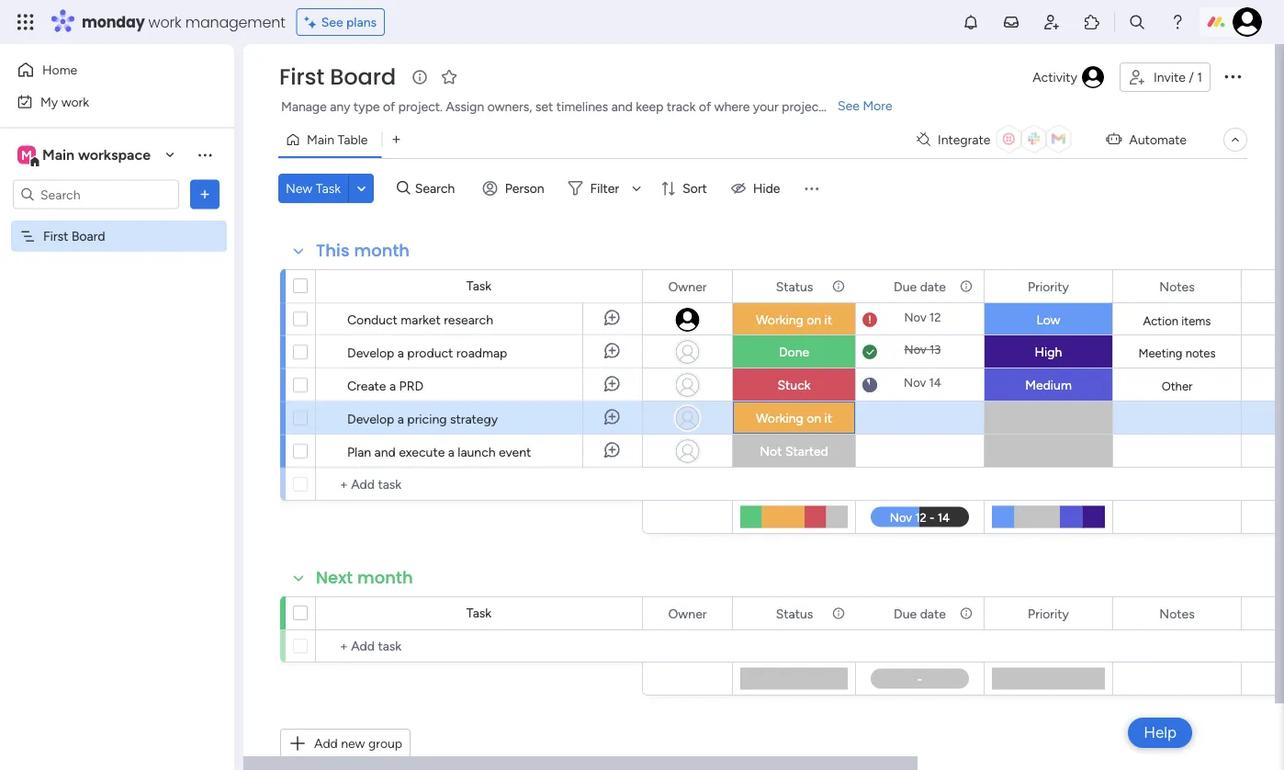 Task type: vqa. For each thing, say whether or not it's contained in the screenshot.
'employee well-being survey'
no



Task type: describe. For each thing, give the bounding box(es) containing it.
home
[[42, 62, 77, 78]]

filter button
[[561, 174, 648, 203]]

workspace
[[78, 146, 151, 164]]

launch
[[458, 444, 496, 459]]

where
[[715, 99, 750, 114]]

my
[[40, 94, 58, 109]]

add to favorites image
[[440, 68, 459, 86]]

first inside list box
[[43, 228, 68, 244]]

show board description image
[[409, 68, 431, 86]]

this
[[316, 239, 350, 262]]

2 working from the top
[[756, 410, 804, 426]]

activity
[[1033, 69, 1078, 85]]

1 working on it from the top
[[756, 312, 833, 328]]

2 owner from the top
[[669, 606, 707, 621]]

1 + add task text field from the top
[[325, 473, 634, 495]]

1
[[1198, 69, 1203, 85]]

monday work management
[[82, 11, 286, 32]]

main for main workspace
[[42, 146, 74, 164]]

your
[[753, 99, 779, 114]]

2 of from the left
[[699, 99, 711, 114]]

see more
[[838, 98, 893, 113]]

search everything image
[[1128, 13, 1147, 31]]

main table button
[[278, 125, 382, 154]]

1 status from the top
[[776, 278, 814, 294]]

owners,
[[488, 99, 532, 114]]

person button
[[476, 174, 556, 203]]

invite
[[1154, 69, 1186, 85]]

a for product
[[398, 345, 404, 360]]

2 column information image from the top
[[959, 606, 974, 621]]

help
[[1144, 723, 1177, 742]]

due date field for 1st column information image from the bottom
[[890, 603, 951, 623]]

1 of from the left
[[383, 99, 395, 114]]

hide
[[753, 181, 781, 196]]

any
[[330, 99, 351, 114]]

research
[[444, 312, 493, 327]]

person
[[505, 181, 544, 196]]

1 priority field from the top
[[1024, 276, 1074, 296]]

track
[[667, 99, 696, 114]]

invite / 1
[[1154, 69, 1203, 85]]

nov 12
[[905, 310, 941, 325]]

/
[[1189, 69, 1194, 85]]

new task
[[286, 181, 341, 196]]

1 notes field from the top
[[1155, 276, 1200, 296]]

pricing
[[407, 411, 447, 426]]

2 + add task text field from the top
[[325, 635, 634, 657]]

2 it from the top
[[825, 410, 833, 426]]

workspace selection element
[[17, 144, 153, 168]]

see more link
[[836, 96, 895, 115]]

done
[[779, 344, 810, 360]]

monday
[[82, 11, 145, 32]]

filter
[[590, 181, 619, 196]]

sort
[[683, 181, 707, 196]]

see plans
[[321, 14, 377, 30]]

workspace image
[[17, 145, 36, 165]]

execute
[[399, 444, 445, 459]]

1 working from the top
[[756, 312, 804, 328]]

meeting
[[1139, 346, 1183, 360]]

invite / 1 button
[[1120, 62, 1211, 92]]

nov for nov 12
[[905, 310, 927, 325]]

not
[[760, 443, 782, 459]]

main table
[[307, 132, 368, 147]]

1 owner from the top
[[669, 278, 707, 294]]

conduct market research
[[347, 312, 493, 327]]

next month
[[316, 566, 413, 589]]

type
[[354, 99, 380, 114]]

add view image
[[393, 133, 400, 146]]

2 notes field from the top
[[1155, 603, 1200, 623]]

project
[[782, 99, 824, 114]]

main for main table
[[307, 132, 335, 147]]

plans
[[346, 14, 377, 30]]

2 working on it from the top
[[756, 410, 833, 426]]

manage any type of project. assign owners, set timelines and keep track of where your project stands.
[[281, 99, 868, 114]]

a for pricing
[[398, 411, 404, 426]]

new
[[286, 181, 313, 196]]

menu image
[[803, 179, 821, 198]]

plan and execute a launch event
[[347, 444, 531, 459]]

develop a product roadmap
[[347, 345, 508, 360]]

Search field
[[411, 176, 466, 201]]

date for due date field for first column information image
[[920, 278, 946, 294]]

nov 13
[[905, 342, 941, 357]]

due date for first column information image
[[894, 278, 946, 294]]

new task button
[[278, 174, 348, 203]]

1 priority from the top
[[1028, 278, 1070, 294]]

main workspace
[[42, 146, 151, 164]]

add new group
[[314, 736, 403, 751]]

collapse board header image
[[1229, 132, 1243, 147]]

market
[[401, 312, 441, 327]]

due for 1st column information image from the bottom
[[894, 606, 917, 621]]

1 status field from the top
[[772, 276, 818, 296]]

due date field for first column information image
[[890, 276, 951, 296]]

0 horizontal spatial and
[[375, 444, 396, 459]]

notes
[[1186, 346, 1216, 360]]

2 status from the top
[[776, 606, 814, 621]]

this month
[[316, 239, 410, 262]]

other
[[1162, 379, 1193, 393]]

management
[[185, 11, 286, 32]]

sort button
[[653, 174, 718, 203]]

stands.
[[827, 99, 868, 114]]

notifications image
[[962, 13, 980, 31]]

ruby anderson image
[[1233, 7, 1263, 37]]

integrate
[[938, 132, 991, 147]]

options image
[[1222, 65, 1244, 87]]

1 on from the top
[[807, 312, 822, 328]]

medium
[[1026, 377, 1072, 393]]

apps image
[[1083, 13, 1102, 31]]

develop a pricing strategy
[[347, 411, 498, 426]]

nov for nov 13
[[905, 342, 927, 357]]

create
[[347, 378, 386, 393]]

notes for second notes field from the top of the page
[[1160, 606, 1195, 621]]

product
[[407, 345, 453, 360]]

see for see plans
[[321, 14, 343, 30]]

nov 14
[[904, 375, 942, 390]]

column information image for 1st status field
[[832, 279, 846, 294]]

0 vertical spatial and
[[612, 99, 633, 114]]

manage
[[281, 99, 327, 114]]



Task type: locate. For each thing, give the bounding box(es) containing it.
task for next month
[[467, 605, 492, 621]]

1 vertical spatial it
[[825, 410, 833, 426]]

board up type on the top left of page
[[330, 62, 396, 92]]

and
[[612, 99, 633, 114], [375, 444, 396, 459]]

assign
[[446, 99, 484, 114]]

1 vertical spatial priority field
[[1024, 603, 1074, 623]]

and left keep at the top of the page
[[612, 99, 633, 114]]

0 vertical spatial priority field
[[1024, 276, 1074, 296]]

hide button
[[724, 174, 792, 203]]

my work
[[40, 94, 89, 109]]

0 horizontal spatial first board
[[43, 228, 105, 244]]

project.
[[399, 99, 443, 114]]

0 vertical spatial due date field
[[890, 276, 951, 296]]

working on it down stuck
[[756, 410, 833, 426]]

1 vertical spatial status field
[[772, 603, 818, 623]]

0 horizontal spatial board
[[72, 228, 105, 244]]

3 nov from the top
[[904, 375, 927, 390]]

2 vertical spatial nov
[[904, 375, 927, 390]]

board
[[330, 62, 396, 92], [72, 228, 105, 244]]

meeting notes
[[1139, 346, 1216, 360]]

keep
[[636, 99, 664, 114]]

0 vertical spatial + add task text field
[[325, 473, 634, 495]]

priority
[[1028, 278, 1070, 294], [1028, 606, 1070, 621]]

1 nov from the top
[[905, 310, 927, 325]]

work right monday
[[148, 11, 182, 32]]

0 vertical spatial work
[[148, 11, 182, 32]]

1 vertical spatial + add task text field
[[325, 635, 634, 657]]

dapulse integrations image
[[917, 133, 931, 147]]

1 vertical spatial due date field
[[890, 603, 951, 623]]

see plans button
[[297, 8, 385, 36]]

roadmap
[[457, 345, 508, 360]]

add new group button
[[280, 729, 411, 758]]

first board inside list box
[[43, 228, 105, 244]]

2 nov from the top
[[905, 342, 927, 357]]

date for 1st column information image from the bottom's due date field
[[920, 606, 946, 621]]

work inside button
[[61, 94, 89, 109]]

1 column information image from the top
[[959, 279, 974, 294]]

2 priority from the top
[[1028, 606, 1070, 621]]

13
[[930, 342, 941, 357]]

inbox image
[[1003, 13, 1021, 31]]

strategy
[[450, 411, 498, 426]]

options image
[[196, 185, 214, 204]]

high
[[1035, 344, 1063, 360]]

select product image
[[17, 13, 35, 31]]

1 vertical spatial task
[[467, 278, 492, 294]]

status
[[776, 278, 814, 294], [776, 606, 814, 621]]

main inside button
[[307, 132, 335, 147]]

working
[[756, 312, 804, 328], [756, 410, 804, 426]]

2 priority field from the top
[[1024, 603, 1074, 623]]

1 horizontal spatial of
[[699, 99, 711, 114]]

prd
[[399, 378, 424, 393]]

0 horizontal spatial first
[[43, 228, 68, 244]]

0 vertical spatial develop
[[347, 345, 395, 360]]

create a prd
[[347, 378, 424, 393]]

stuck
[[778, 377, 811, 393]]

due
[[894, 278, 917, 294], [894, 606, 917, 621]]

Search in workspace field
[[39, 184, 153, 205]]

m
[[21, 147, 32, 163]]

it left v2 overdue deadline "icon"
[[825, 312, 833, 328]]

work for monday
[[148, 11, 182, 32]]

main left table
[[307, 132, 335, 147]]

0 horizontal spatial main
[[42, 146, 74, 164]]

1 due date field from the top
[[890, 276, 951, 296]]

0 vertical spatial status field
[[772, 276, 818, 296]]

1 horizontal spatial board
[[330, 62, 396, 92]]

autopilot image
[[1107, 127, 1122, 150]]

of right track
[[699, 99, 711, 114]]

v2 search image
[[397, 178, 411, 199]]

new
[[341, 736, 365, 751]]

first down search in workspace field
[[43, 228, 68, 244]]

0 vertical spatial owner field
[[664, 276, 712, 296]]

task inside button
[[316, 181, 341, 196]]

month right this
[[354, 239, 410, 262]]

develop
[[347, 345, 395, 360], [347, 411, 395, 426]]

0 vertical spatial first
[[279, 62, 325, 92]]

1 vertical spatial owner field
[[664, 603, 712, 623]]

1 horizontal spatial see
[[838, 98, 860, 113]]

2 column information image from the top
[[832, 606, 846, 621]]

1 horizontal spatial first board
[[279, 62, 396, 92]]

1 vertical spatial first board
[[43, 228, 105, 244]]

arrow down image
[[626, 177, 648, 199]]

0 vertical spatial column information image
[[959, 279, 974, 294]]

1 vertical spatial column information image
[[832, 606, 846, 621]]

0 vertical spatial status
[[776, 278, 814, 294]]

0 vertical spatial date
[[920, 278, 946, 294]]

working on it
[[756, 312, 833, 328], [756, 410, 833, 426]]

0 vertical spatial working on it
[[756, 312, 833, 328]]

0 vertical spatial task
[[316, 181, 341, 196]]

group
[[368, 736, 403, 751]]

0 vertical spatial nov
[[905, 310, 927, 325]]

work
[[148, 11, 182, 32], [61, 94, 89, 109]]

v2 overdue deadline image
[[863, 311, 878, 329]]

table
[[338, 132, 368, 147]]

set
[[536, 99, 554, 114]]

plan
[[347, 444, 371, 459]]

invite members image
[[1043, 13, 1061, 31]]

work right my
[[61, 94, 89, 109]]

more
[[863, 98, 893, 113]]

column information image
[[959, 279, 974, 294], [959, 606, 974, 621]]

1 vertical spatial working
[[756, 410, 804, 426]]

+ Add task text field
[[325, 473, 634, 495], [325, 635, 634, 657]]

timelines
[[557, 99, 609, 114]]

working up not
[[756, 410, 804, 426]]

help button
[[1129, 718, 1193, 748]]

Next month field
[[312, 566, 418, 590]]

a left product
[[398, 345, 404, 360]]

1 develop from the top
[[347, 345, 395, 360]]

0 vertical spatial notes
[[1160, 278, 1195, 294]]

0 horizontal spatial see
[[321, 14, 343, 30]]

0 vertical spatial board
[[330, 62, 396, 92]]

0 vertical spatial see
[[321, 14, 343, 30]]

2 due date field from the top
[[890, 603, 951, 623]]

1 column information image from the top
[[832, 279, 846, 294]]

1 vertical spatial and
[[375, 444, 396, 459]]

1 vertical spatial board
[[72, 228, 105, 244]]

1 it from the top
[[825, 312, 833, 328]]

owner
[[669, 278, 707, 294], [669, 606, 707, 621]]

conduct
[[347, 312, 398, 327]]

see
[[321, 14, 343, 30], [838, 98, 860, 113]]

12
[[930, 310, 941, 325]]

1 vertical spatial work
[[61, 94, 89, 109]]

2 on from the top
[[807, 410, 822, 426]]

1 vertical spatial first
[[43, 228, 68, 244]]

notes for second notes field from the bottom
[[1160, 278, 1195, 294]]

2 vertical spatial task
[[467, 605, 492, 621]]

first board list box
[[0, 217, 234, 500]]

main
[[307, 132, 335, 147], [42, 146, 74, 164]]

and right the plan
[[375, 444, 396, 459]]

nov left 14
[[904, 375, 927, 390]]

working on it up done
[[756, 312, 833, 328]]

Status field
[[772, 276, 818, 296], [772, 603, 818, 623]]

see for see more
[[838, 98, 860, 113]]

Due date field
[[890, 276, 951, 296], [890, 603, 951, 623]]

on up started
[[807, 410, 822, 426]]

2 due from the top
[[894, 606, 917, 621]]

add
[[314, 736, 338, 751]]

1 horizontal spatial main
[[307, 132, 335, 147]]

0 vertical spatial due
[[894, 278, 917, 294]]

see left more
[[838, 98, 860, 113]]

on up done
[[807, 312, 822, 328]]

date
[[920, 278, 946, 294], [920, 606, 946, 621]]

0 vertical spatial notes field
[[1155, 276, 1200, 296]]

develop for develop a product roadmap
[[347, 345, 395, 360]]

1 due date from the top
[[894, 278, 946, 294]]

1 vertical spatial priority
[[1028, 606, 1070, 621]]

1 vertical spatial nov
[[905, 342, 927, 357]]

main inside workspace selection element
[[42, 146, 74, 164]]

1 date from the top
[[920, 278, 946, 294]]

1 vertical spatial develop
[[347, 411, 395, 426]]

0 vertical spatial working
[[756, 312, 804, 328]]

month for this month
[[354, 239, 410, 262]]

board down search in workspace field
[[72, 228, 105, 244]]

1 vertical spatial date
[[920, 606, 946, 621]]

2 develop from the top
[[347, 411, 395, 426]]

see inside button
[[321, 14, 343, 30]]

1 due from the top
[[894, 278, 917, 294]]

v2 done deadline image
[[863, 343, 878, 361]]

activity button
[[1026, 62, 1113, 92]]

column information image
[[832, 279, 846, 294], [832, 606, 846, 621]]

0 vertical spatial due date
[[894, 278, 946, 294]]

home button
[[11, 55, 198, 85]]

not started
[[760, 443, 829, 459]]

0 vertical spatial priority
[[1028, 278, 1070, 294]]

0 vertical spatial on
[[807, 312, 822, 328]]

a left launch on the left of page
[[448, 444, 455, 459]]

of right type on the top left of page
[[383, 99, 395, 114]]

due for first column information image
[[894, 278, 917, 294]]

1 vertical spatial month
[[357, 566, 413, 589]]

nov left '12'
[[905, 310, 927, 325]]

1 vertical spatial notes field
[[1155, 603, 1200, 623]]

first
[[279, 62, 325, 92], [43, 228, 68, 244]]

Priority field
[[1024, 276, 1074, 296], [1024, 603, 1074, 623]]

1 horizontal spatial and
[[612, 99, 633, 114]]

next
[[316, 566, 353, 589]]

event
[[499, 444, 531, 459]]

1 vertical spatial see
[[838, 98, 860, 113]]

develop down create
[[347, 411, 395, 426]]

1 vertical spatial due date
[[894, 606, 946, 621]]

1 vertical spatial working on it
[[756, 410, 833, 426]]

a left prd
[[390, 378, 396, 393]]

2 status field from the top
[[772, 603, 818, 623]]

Notes field
[[1155, 276, 1200, 296], [1155, 603, 1200, 623]]

nov for nov 14
[[904, 375, 927, 390]]

0 horizontal spatial of
[[383, 99, 395, 114]]

2 due date from the top
[[894, 606, 946, 621]]

1 vertical spatial status
[[776, 606, 814, 621]]

see left plans
[[321, 14, 343, 30]]

started
[[786, 443, 829, 459]]

1 vertical spatial column information image
[[959, 606, 974, 621]]

of
[[383, 99, 395, 114], [699, 99, 711, 114]]

1 vertical spatial on
[[807, 410, 822, 426]]

board inside list box
[[72, 228, 105, 244]]

work for my
[[61, 94, 89, 109]]

first board
[[279, 62, 396, 92], [43, 228, 105, 244]]

working up done
[[756, 312, 804, 328]]

column information image for first status field from the bottom
[[832, 606, 846, 621]]

it up started
[[825, 410, 833, 426]]

develop down the conduct
[[347, 345, 395, 360]]

0 vertical spatial it
[[825, 312, 833, 328]]

low
[[1037, 312, 1061, 328]]

on
[[807, 312, 822, 328], [807, 410, 822, 426]]

action
[[1144, 313, 1179, 328]]

0 vertical spatial owner
[[669, 278, 707, 294]]

First Board field
[[275, 62, 401, 92]]

month right next
[[357, 566, 413, 589]]

1 vertical spatial owner
[[669, 606, 707, 621]]

angle down image
[[357, 181, 366, 195]]

first up the manage at the top left of the page
[[279, 62, 325, 92]]

main right workspace image on the left of the page
[[42, 146, 74, 164]]

0 horizontal spatial work
[[61, 94, 89, 109]]

help image
[[1169, 13, 1187, 31]]

This month field
[[312, 239, 415, 263]]

due date for 1st column information image from the bottom
[[894, 606, 946, 621]]

2 owner field from the top
[[664, 603, 712, 623]]

1 horizontal spatial work
[[148, 11, 182, 32]]

1 owner field from the top
[[664, 276, 712, 296]]

2 date from the top
[[920, 606, 946, 621]]

automate
[[1130, 132, 1187, 147]]

a left pricing
[[398, 411, 404, 426]]

Owner field
[[664, 276, 712, 296], [664, 603, 712, 623]]

develop for develop a pricing strategy
[[347, 411, 395, 426]]

1 horizontal spatial first
[[279, 62, 325, 92]]

task for this month
[[467, 278, 492, 294]]

option
[[0, 220, 234, 223]]

0 vertical spatial column information image
[[832, 279, 846, 294]]

2 notes from the top
[[1160, 606, 1195, 621]]

first board up any
[[279, 62, 396, 92]]

workspace options image
[[196, 145, 214, 164]]

0 vertical spatial month
[[354, 239, 410, 262]]

14
[[929, 375, 942, 390]]

items
[[1182, 313, 1211, 328]]

first board down search in workspace field
[[43, 228, 105, 244]]

action items
[[1144, 313, 1211, 328]]

month
[[354, 239, 410, 262], [357, 566, 413, 589]]

task
[[316, 181, 341, 196], [467, 278, 492, 294], [467, 605, 492, 621]]

month for next month
[[357, 566, 413, 589]]

0 vertical spatial first board
[[279, 62, 396, 92]]

1 vertical spatial due
[[894, 606, 917, 621]]

nov left 13 at the top
[[905, 342, 927, 357]]

my work button
[[11, 87, 198, 116]]

1 notes from the top
[[1160, 278, 1195, 294]]

1 vertical spatial notes
[[1160, 606, 1195, 621]]

a for prd
[[390, 378, 396, 393]]



